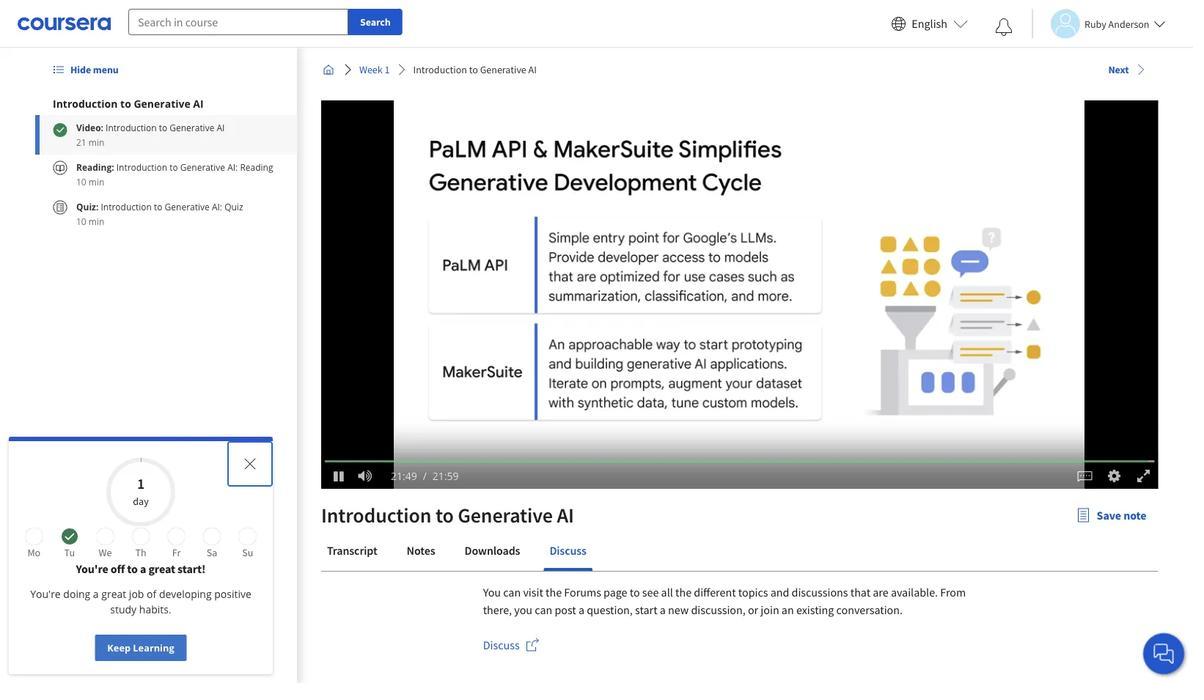 Task type: describe. For each thing, give the bounding box(es) containing it.
new
[[668, 603, 689, 618]]

1 inside 1 day
[[137, 475, 145, 493]]

next button
[[1103, 56, 1153, 83]]

hide menu button
[[47, 57, 125, 83]]

quiz
[[225, 201, 243, 213]]

different
[[694, 586, 736, 600]]

available.
[[891, 586, 938, 600]]

1 inside week 1 "link"
[[385, 63, 390, 76]]

menu
[[93, 63, 119, 76]]

you
[[514, 603, 532, 618]]

week
[[359, 63, 382, 76]]

job
[[129, 588, 144, 602]]

fr
[[172, 547, 181, 560]]

21:49
[[391, 470, 417, 484]]

topics
[[738, 586, 768, 600]]

notes button
[[401, 533, 441, 569]]

reading:
[[76, 161, 114, 173]]

Search in course text field
[[128, 9, 349, 35]]

save note button
[[1065, 498, 1159, 533]]

reading
[[240, 161, 273, 173]]

introduction right week 1 "link"
[[413, 63, 467, 76]]

1 the from the left
[[546, 586, 562, 600]]

save
[[1097, 509, 1122, 523]]

english
[[912, 17, 948, 31]]

generative inside video: introduction to generative ai 21 min
[[170, 121, 215, 134]]

10 for quiz: introduction to generative ai: quiz 10 min
[[76, 215, 86, 227]]

mute image
[[356, 469, 374, 484]]

min for reading:
[[89, 176, 104, 188]]

introduction inside 'quiz: introduction to generative ai: quiz 10 min'
[[101, 201, 152, 213]]

all
[[661, 586, 673, 600]]

discuss button
[[544, 533, 592, 569]]

discuss inside discuss button
[[550, 544, 587, 558]]

next
[[1109, 63, 1129, 76]]

/
[[423, 470, 427, 484]]

introduction inside dropdown button
[[53, 96, 118, 110]]

positive
[[214, 588, 252, 602]]

page
[[604, 586, 627, 600]]

ai: for reading
[[228, 161, 238, 173]]

downloads button
[[459, 533, 526, 569]]

developing
[[159, 588, 212, 602]]

week 1
[[359, 63, 390, 76]]

introduction inside video: introduction to generative ai 21 min
[[106, 121, 157, 134]]

search
[[360, 15, 391, 29]]

search button
[[349, 9, 403, 35]]

anderson
[[1109, 17, 1150, 30]]

close image
[[241, 456, 259, 473]]

downloads
[[465, 544, 520, 558]]

discussions
[[792, 586, 848, 600]]

hide
[[70, 63, 91, 76]]

to inside 'quiz: introduction to generative ai: quiz 10 min'
[[154, 201, 163, 213]]

question,
[[587, 603, 633, 618]]

a left new
[[660, 603, 666, 618]]

generative inside reading: introduction to generative ai: reading 10 min
[[180, 161, 225, 173]]

existing
[[796, 603, 834, 618]]

study
[[110, 603, 137, 617]]

start
[[635, 603, 658, 618]]

reading: introduction to generative ai: reading 10 min
[[76, 161, 273, 188]]

quiz: introduction to generative ai: quiz 10 min
[[76, 201, 243, 227]]

learning
[[133, 642, 174, 655]]

that
[[851, 586, 871, 600]]

from
[[941, 586, 966, 600]]

introduction to generative ai for introduction to generative ai link
[[413, 63, 537, 76]]

21 minutes 59 seconds element
[[432, 470, 459, 484]]

you
[[483, 586, 501, 600]]

min inside video: introduction to generative ai 21 min
[[89, 136, 104, 148]]

we
[[99, 547, 112, 560]]

and
[[771, 586, 789, 600]]

to inside video: introduction to generative ai 21 min
[[159, 121, 167, 134]]

discuss link
[[483, 638, 540, 656]]

off
[[111, 562, 125, 577]]

a down th
[[140, 562, 146, 577]]

to inside 1 dialog
[[127, 562, 138, 577]]

video: introduction to generative ai 21 min
[[76, 121, 225, 148]]

keep learning
[[107, 642, 174, 655]]

tu
[[64, 547, 75, 560]]

an
[[782, 603, 794, 618]]

save note
[[1097, 509, 1147, 523]]

su
[[242, 547, 253, 560]]

post
[[555, 603, 576, 618]]



Task type: vqa. For each thing, say whether or not it's contained in the screenshot.


Task type: locate. For each thing, give the bounding box(es) containing it.
chat with us image
[[1153, 643, 1176, 666]]

10 inside reading: introduction to generative ai: reading 10 min
[[76, 176, 86, 188]]

note
[[1124, 509, 1147, 523]]

conversation.
[[837, 603, 903, 618]]

habits.
[[139, 603, 171, 617]]

1 vertical spatial you're
[[30, 588, 61, 602]]

1 vertical spatial discuss
[[483, 638, 520, 653]]

or
[[748, 603, 759, 618]]

min inside reading: introduction to generative ai: reading 10 min
[[89, 176, 104, 188]]

2 the from the left
[[675, 586, 692, 600]]

introduction down 'mute' image on the bottom left of page
[[321, 503, 431, 529]]

1 right the week
[[385, 63, 390, 76]]

discuss inside the discuss link
[[483, 638, 520, 653]]

1 vertical spatial 10
[[76, 215, 86, 227]]

quiz:
[[76, 201, 99, 213]]

see
[[642, 586, 659, 600]]

visit
[[523, 586, 543, 600]]

1 vertical spatial min
[[89, 176, 104, 188]]

completed image
[[53, 123, 68, 137]]

there,
[[483, 603, 512, 618]]

ai: left reading
[[228, 161, 238, 173]]

a
[[140, 562, 146, 577], [93, 588, 99, 602], [579, 603, 584, 618], [660, 603, 666, 618]]

discuss
[[550, 544, 587, 558], [483, 638, 520, 653]]

1 vertical spatial introduction to generative ai
[[53, 96, 204, 110]]

introduction to generative ai for introduction to generative ai dropdown button at left top
[[53, 96, 204, 110]]

of
[[147, 588, 157, 602]]

the right all
[[675, 586, 692, 600]]

1 vertical spatial can
[[535, 603, 552, 618]]

21
[[76, 136, 86, 148]]

doing
[[63, 588, 90, 602]]

the
[[546, 586, 562, 600], [675, 586, 692, 600]]

introduction to generative ai button
[[53, 96, 280, 111]]

join
[[761, 603, 779, 618]]

english button
[[886, 0, 974, 48]]

generative
[[480, 63, 526, 76], [134, 96, 191, 110], [170, 121, 215, 134], [180, 161, 225, 173], [165, 201, 210, 213], [458, 503, 553, 529]]

ruby anderson
[[1085, 17, 1150, 30]]

10
[[76, 176, 86, 188], [76, 215, 86, 227]]

you're for you're off to a great start!
[[76, 562, 108, 577]]

the right visit
[[546, 586, 562, 600]]

to inside you can visit the forums page to see all the different topics and discussions that are available. from there, you can post a question, start a new discussion, or join an existing conversation.
[[630, 586, 640, 600]]

you can visit the forums page to see all the different topics and discussions that are available. from there, you can post a question, start a new discussion, or join an existing conversation.
[[483, 586, 966, 618]]

a right post
[[579, 603, 584, 618]]

to inside dropdown button
[[120, 96, 131, 110]]

can right you
[[503, 586, 521, 600]]

ai inside dropdown button
[[193, 96, 204, 110]]

1 min from the top
[[89, 136, 104, 148]]

0 horizontal spatial great
[[101, 588, 126, 602]]

generative inside dropdown button
[[134, 96, 191, 110]]

1 horizontal spatial great
[[149, 562, 175, 577]]

0 vertical spatial min
[[89, 136, 104, 148]]

21:49 / 21:59
[[391, 470, 459, 484]]

1 up day
[[137, 475, 145, 493]]

ai: for quiz
[[212, 201, 222, 213]]

min right 21
[[89, 136, 104, 148]]

introduction to generative ai inside dropdown button
[[53, 96, 204, 110]]

1 horizontal spatial discuss
[[550, 544, 587, 558]]

0 vertical spatial great
[[149, 562, 175, 577]]

keep learning button
[[95, 635, 187, 662]]

1 vertical spatial 1
[[137, 475, 145, 493]]

0 vertical spatial 10
[[76, 176, 86, 188]]

introduction
[[413, 63, 467, 76], [53, 96, 118, 110], [106, 121, 157, 134], [116, 161, 167, 173], [101, 201, 152, 213], [321, 503, 431, 529]]

1 horizontal spatial the
[[675, 586, 692, 600]]

discussion,
[[691, 603, 746, 618]]

2 10 from the top
[[76, 215, 86, 227]]

generative inside 'quiz: introduction to generative ai: quiz 10 min'
[[165, 201, 210, 213]]

ruby anderson button
[[1032, 9, 1166, 39]]

0 vertical spatial you're
[[76, 562, 108, 577]]

1 horizontal spatial can
[[535, 603, 552, 618]]

ai:
[[228, 161, 238, 173], [212, 201, 222, 213]]

coursera image
[[18, 12, 111, 35]]

min down quiz:
[[89, 215, 104, 227]]

a inside you're doing a great job of developing positive study habits.
[[93, 588, 99, 602]]

start!
[[178, 562, 206, 577]]

3 min from the top
[[89, 215, 104, 227]]

to
[[469, 63, 478, 76], [120, 96, 131, 110], [159, 121, 167, 134], [170, 161, 178, 173], [154, 201, 163, 213], [435, 503, 454, 529], [127, 562, 138, 577], [630, 586, 640, 600]]

21:59
[[432, 470, 459, 484]]

introduction right quiz:
[[101, 201, 152, 213]]

0 vertical spatial can
[[503, 586, 521, 600]]

you're for you're doing a great job of developing positive study habits.
[[30, 588, 61, 602]]

introduction up video: at left
[[53, 96, 118, 110]]

1 day
[[133, 475, 149, 509]]

show notifications image
[[996, 18, 1013, 36]]

1 vertical spatial great
[[101, 588, 126, 602]]

ruby
[[1085, 17, 1107, 30]]

great
[[149, 562, 175, 577], [101, 588, 126, 602]]

introduction right video: at left
[[106, 121, 157, 134]]

you're off to a great start!
[[76, 562, 206, 577]]

pause image
[[332, 471, 347, 482]]

great inside you're doing a great job of developing positive study habits.
[[101, 588, 126, 602]]

1 vertical spatial ai:
[[212, 201, 222, 213]]

introduction to generative ai
[[413, 63, 537, 76], [53, 96, 204, 110], [321, 503, 574, 529]]

1
[[385, 63, 390, 76], [137, 475, 145, 493]]

day
[[133, 495, 149, 509]]

1 horizontal spatial ai:
[[228, 161, 238, 173]]

great down 'fr'
[[149, 562, 175, 577]]

hide menu
[[70, 63, 119, 76]]

th
[[135, 547, 146, 560]]

you're inside you're doing a great job of developing positive study habits.
[[30, 588, 61, 602]]

introduction inside reading: introduction to generative ai: reading 10 min
[[116, 161, 167, 173]]

10 inside 'quiz: introduction to generative ai: quiz 10 min'
[[76, 215, 86, 227]]

great up study
[[101, 588, 126, 602]]

1 horizontal spatial you're
[[76, 562, 108, 577]]

you're
[[76, 562, 108, 577], [30, 588, 61, 602]]

home image
[[322, 64, 334, 76]]

transcript button
[[321, 533, 383, 569]]

0 vertical spatial ai:
[[228, 161, 238, 173]]

0 horizontal spatial the
[[546, 586, 562, 600]]

0 horizontal spatial can
[[503, 586, 521, 600]]

1 horizontal spatial 1
[[385, 63, 390, 76]]

full screen image
[[1135, 469, 1153, 484]]

min down reading:
[[89, 176, 104, 188]]

21 minutes 49 seconds element
[[391, 470, 417, 484]]

0 horizontal spatial you're
[[30, 588, 61, 602]]

0 vertical spatial introduction to generative ai
[[413, 63, 537, 76]]

you're left the 'doing'
[[30, 588, 61, 602]]

you're doing a great job of developing positive study habits.
[[30, 588, 252, 617]]

ai: left quiz
[[212, 201, 222, 213]]

are
[[873, 586, 889, 600]]

ai
[[528, 63, 537, 76], [193, 96, 204, 110], [217, 121, 225, 134], [557, 503, 574, 529]]

1 10 from the top
[[76, 176, 86, 188]]

min
[[89, 136, 104, 148], [89, 176, 104, 188], [89, 215, 104, 227]]

forums
[[564, 586, 601, 600]]

discuss up forums
[[550, 544, 587, 558]]

to inside reading: introduction to generative ai: reading 10 min
[[170, 161, 178, 173]]

introduction to generative ai link
[[407, 57, 543, 83]]

keep
[[107, 642, 131, 655]]

1 dialog
[[9, 437, 273, 675]]

0 vertical spatial 1
[[385, 63, 390, 76]]

transcript
[[327, 544, 377, 558]]

2 vertical spatial introduction to generative ai
[[321, 503, 574, 529]]

min for quiz:
[[89, 215, 104, 227]]

0 horizontal spatial ai:
[[212, 201, 222, 213]]

0 horizontal spatial discuss
[[483, 638, 520, 653]]

sa
[[207, 547, 218, 560]]

week 1 link
[[353, 57, 396, 83]]

a right the 'doing'
[[93, 588, 99, 602]]

ai: inside 'quiz: introduction to generative ai: quiz 10 min'
[[212, 201, 222, 213]]

2 vertical spatial min
[[89, 215, 104, 227]]

10 down quiz:
[[76, 215, 86, 227]]

mo
[[27, 547, 40, 560]]

10 for reading: introduction to generative ai: reading 10 min
[[76, 176, 86, 188]]

ai: inside reading: introduction to generative ai: reading 10 min
[[228, 161, 238, 173]]

10 down reading:
[[76, 176, 86, 188]]

0 horizontal spatial 1
[[137, 475, 145, 493]]

related lecture content tabs tab list
[[321, 533, 1159, 572]]

notes
[[407, 544, 435, 558]]

2 min from the top
[[89, 176, 104, 188]]

you're down we
[[76, 562, 108, 577]]

0 vertical spatial discuss
[[550, 544, 587, 558]]

video:
[[76, 121, 103, 134]]

can
[[503, 586, 521, 600], [535, 603, 552, 618]]

can right 'you'
[[535, 603, 552, 618]]

ai inside video: introduction to generative ai 21 min
[[217, 121, 225, 134]]

discuss down there, at the left bottom of the page
[[483, 638, 520, 653]]

introduction down video: introduction to generative ai 21 min
[[116, 161, 167, 173]]

min inside 'quiz: introduction to generative ai: quiz 10 min'
[[89, 215, 104, 227]]



